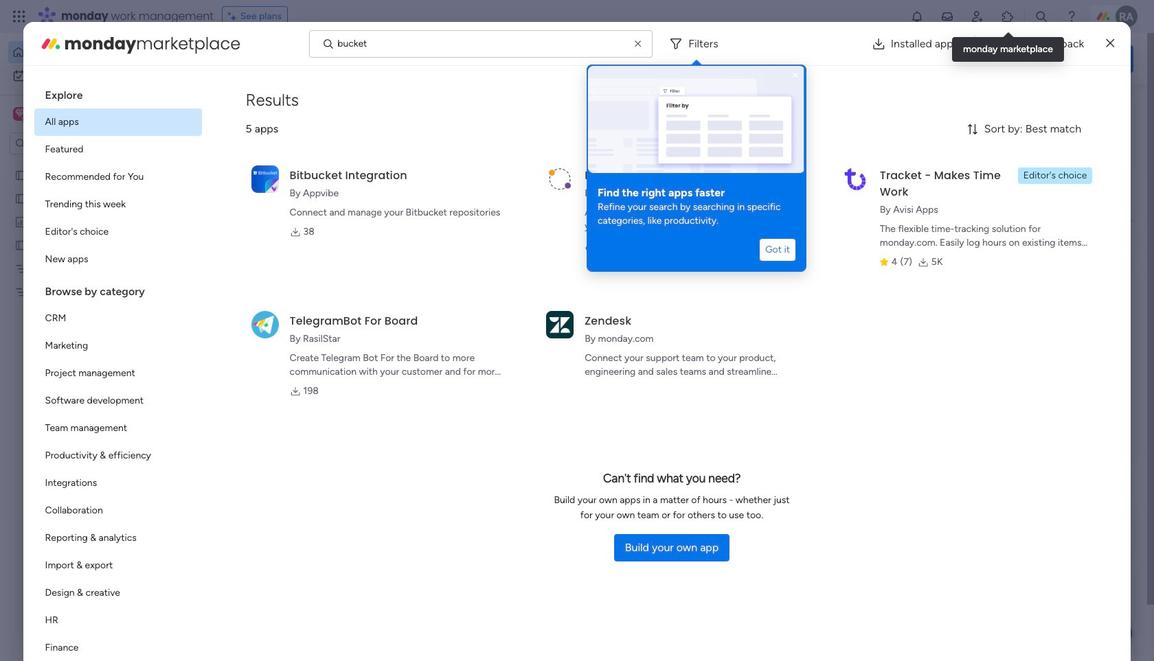 Task type: describe. For each thing, give the bounding box(es) containing it.
public dashboard image
[[14, 215, 27, 228]]

notifications image
[[910, 10, 924, 23]]

0 vertical spatial heading
[[34, 77, 202, 109]]

monday marketplace image
[[1001, 10, 1015, 23]]

1 vertical spatial dapulse x slim image
[[1113, 100, 1130, 116]]

2 vertical spatial heading
[[34, 273, 202, 305]]

help image
[[1065, 10, 1079, 23]]

add to favorites image
[[632, 251, 646, 265]]

workspace selection element
[[13, 106, 115, 124]]

invite members image
[[971, 10, 985, 23]]

1 vertical spatial heading
[[598, 185, 796, 201]]

1 public board image from the top
[[14, 168, 27, 181]]

public board image
[[679, 251, 694, 266]]

getting started element
[[928, 501, 1134, 556]]

update feed image
[[941, 10, 954, 23]]

contact sales element
[[928, 633, 1134, 662]]

2 public board image from the top
[[14, 192, 27, 205]]

help center element
[[928, 567, 1134, 622]]



Task type: locate. For each thing, give the bounding box(es) containing it.
search everything image
[[1035, 10, 1049, 23]]

heading
[[34, 77, 202, 109], [598, 185, 796, 201], [34, 273, 202, 305]]

public board image
[[14, 168, 27, 181], [14, 192, 27, 205], [14, 238, 27, 251]]

0 vertical spatial public board image
[[14, 168, 27, 181]]

ruby anderson image
[[1116, 5, 1138, 27]]

list box
[[34, 77, 202, 662], [0, 160, 175, 489]]

circle o image
[[948, 164, 957, 174]]

dapulse x slim image
[[1106, 35, 1115, 52], [1113, 100, 1130, 116]]

Search in workspace field
[[29, 136, 115, 152]]

0 vertical spatial dapulse x slim image
[[1106, 35, 1115, 52]]

v2 bolt switch image
[[1046, 51, 1054, 66]]

component image
[[679, 272, 691, 285]]

workspace image
[[13, 107, 27, 122]]

close image
[[790, 70, 801, 81]]

see plans image
[[228, 9, 240, 24]]

v2 user feedback image
[[939, 51, 949, 66]]

option
[[8, 41, 167, 63], [8, 65, 167, 87], [34, 109, 202, 136], [34, 136, 202, 164], [0, 163, 175, 165], [34, 164, 202, 191], [34, 191, 202, 219], [34, 219, 202, 246], [34, 246, 202, 273], [34, 305, 202, 333], [34, 333, 202, 360], [34, 360, 202, 388], [34, 388, 202, 415], [34, 415, 202, 443], [34, 443, 202, 470], [34, 470, 202, 497], [34, 497, 202, 525], [34, 525, 202, 552], [34, 552, 202, 580], [34, 580, 202, 607], [34, 607, 202, 635], [34, 635, 202, 662]]

workspace image
[[15, 107, 25, 122]]

3 public board image from the top
[[14, 238, 27, 251]]

app logo image
[[251, 165, 279, 193], [546, 165, 574, 193], [842, 165, 869, 193], [251, 311, 279, 339], [546, 311, 574, 339]]

select product image
[[12, 10, 26, 23]]

quick search results list box
[[212, 128, 895, 479]]

monday marketplace image
[[40, 33, 62, 55]]

1 vertical spatial public board image
[[14, 192, 27, 205]]

2 vertical spatial public board image
[[14, 238, 27, 251]]



Task type: vqa. For each thing, say whether or not it's contained in the screenshot.
the Automations Update reminder: We spoke over the phone last evening.
no



